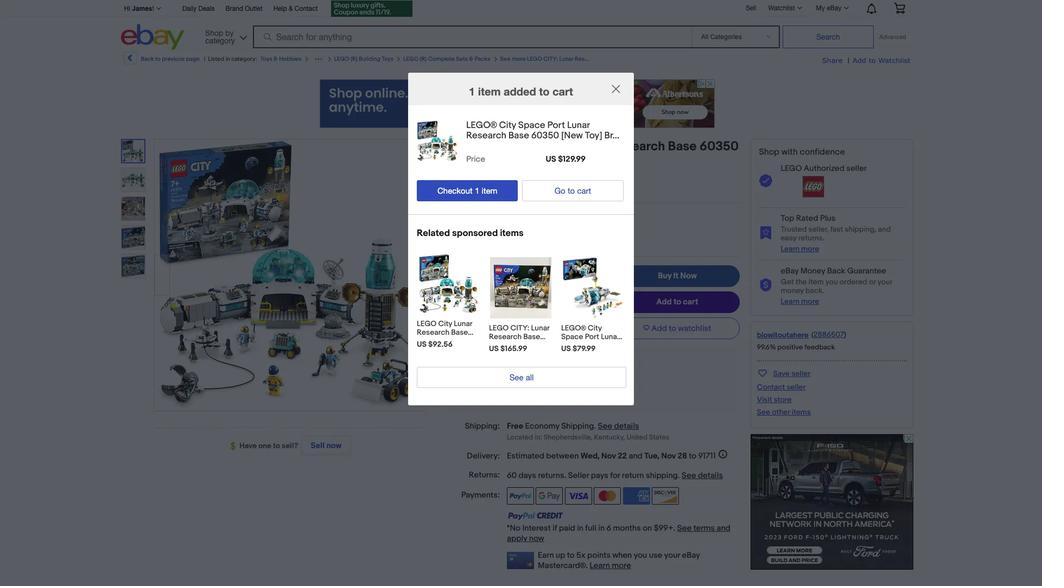 Task type: locate. For each thing, give the bounding box(es) containing it.
states
[[649, 433, 669, 442]]

cart down usa
[[577, 186, 591, 195]]

lunar for lego® city space port lunar research base 60350 [new toy] brick authorized lego® seller, ships from the usa
[[575, 139, 607, 154]]

0 vertical spatial details
[[614, 421, 639, 431]]

1 horizontal spatial details
[[698, 471, 723, 481]]

0 vertical spatial city:
[[543, 55, 558, 62]]

if inside the no interest if paid in full in 6 mo on $99+ with paypal credit*
[[542, 310, 547, 320]]

port inside the lego® city space port lunar space station 60349 [new toy] brick
[[585, 332, 599, 341]]

toy] left br...
[[585, 130, 602, 141]]

brick for research
[[495, 154, 526, 169]]

watchlist link
[[762, 2, 807, 15]]

see right packs
[[500, 55, 511, 62]]

& for contact
[[289, 5, 293, 12]]

[new inside lego® city space port lunar research base 60350 [new toy] br...
[[561, 130, 583, 141]]

watchlist
[[768, 4, 795, 12], [878, 56, 910, 65]]

cart down now
[[683, 297, 698, 307]]

quantity:
[[466, 232, 500, 242]]

list
[[499, 284, 512, 294]]

2 horizontal spatial 60350
[[700, 139, 739, 154]]

free up 'located'
[[507, 421, 523, 431]]

lego for lego (r) complete sets & packs
[[403, 55, 419, 62]]

0 vertical spatial advertisement region
[[319, 79, 715, 128]]

60350 for br...
[[531, 130, 559, 141]]

research
[[575, 55, 600, 62], [466, 130, 506, 141], [610, 139, 665, 154], [417, 328, 449, 337], [489, 332, 522, 341]]

$92.56
[[428, 340, 453, 349]]

picture 5 of 5 image
[[121, 255, 145, 278]]

0 horizontal spatial cart
[[553, 85, 573, 98]]

1 vertical spatial us $129.99
[[499, 265, 568, 282]]

interest inside the no interest if paid in full in 6 mo on $99+ with paypal credit*
[[512, 310, 540, 320]]

back up "ordered"
[[827, 266, 845, 276]]

0 vertical spatial (60350)
[[615, 55, 636, 62]]

back
[[141, 55, 154, 62], [827, 266, 845, 276]]

1 vertical spatial returns.
[[582, 362, 608, 371]]

br...
[[604, 130, 619, 141]]

add down buy
[[656, 297, 672, 307]]

1 right the checkout
[[475, 186, 479, 195]]

0 horizontal spatial with
[[545, 320, 561, 330]]

see inside the contact seller visit store see other items
[[757, 408, 770, 417]]

ebay
[[827, 4, 842, 12], [781, 266, 799, 276], [682, 551, 700, 561]]

1 horizontal spatial this.
[[612, 390, 627, 399]]

back left previous
[[141, 55, 154, 62]]

0 horizontal spatial city:
[[510, 323, 529, 332]]

toys
[[260, 55, 272, 62], [382, 55, 394, 62]]

with details__icon image for ebay money back guarantee
[[759, 278, 772, 292]]

lego inside lego city lunar research base 60350 outer space toy for kids ages 7 plus
[[417, 319, 437, 328]]

1 vertical spatial items
[[792, 408, 811, 417]]

1 (r) from the left
[[351, 55, 357, 62]]

item
[[478, 85, 501, 98], [482, 186, 497, 195], [462, 189, 478, 198], [809, 277, 824, 287]]

on for mo
[[513, 320, 522, 330]]

1 horizontal spatial returns.
[[798, 233, 825, 243]]

city inside the lego® city space port lunar space station 60349 [new toy] brick
[[588, 323, 602, 332]]

1 horizontal spatial now
[[529, 534, 544, 544]]

now right sell?
[[326, 441, 341, 451]]

1 vertical spatial (60350)
[[489, 341, 516, 350]]

for right pays
[[610, 471, 620, 481]]

. up kentucky,
[[594, 421, 596, 431]]

port
[[547, 120, 565, 131], [547, 139, 572, 154], [585, 332, 599, 341]]

0 horizontal spatial nov
[[601, 451, 616, 462]]

shipping
[[536, 362, 565, 371], [646, 471, 678, 481]]

. inside free economy shipping . see details located in: shepherdsville, kentucky, united states
[[594, 421, 596, 431]]

0 horizontal spatial on
[[513, 320, 522, 330]]

account navigation
[[121, 0, 913, 18]]

city up available
[[481, 139, 504, 154]]

2 (r) from the left
[[420, 55, 427, 62]]

see all
[[509, 373, 534, 382]]

[new left br...
[[561, 130, 583, 141]]

american express image
[[623, 488, 650, 505]]

lego left complete
[[403, 55, 419, 62]]

6 inside the no interest if paid in full in 6 mo on $99+ with paypal credit*
[[596, 310, 601, 320]]

lunar inside lego® city space port lunar research base 60350 [new toy] br...
[[567, 120, 590, 131]]

2 horizontal spatial cart
[[683, 297, 698, 307]]

money
[[781, 286, 804, 295]]

1 horizontal spatial toy]
[[585, 130, 602, 141]]

your shopping cart image
[[893, 3, 906, 14]]

ebay down terms
[[682, 551, 700, 561]]

toy] inside lego® city space port lunar research base 60350 [new toy] br...
[[585, 130, 602, 141]]

0 horizontal spatial if
[[542, 310, 547, 320]]

paid for months
[[559, 523, 575, 534]]

learn down easy at the right of the page
[[781, 244, 800, 253]]

brand outlet link
[[225, 3, 263, 15]]

contact right help on the left of the page
[[295, 5, 318, 12]]

add down add to cart link
[[651, 323, 667, 334]]

2 vertical spatial learn
[[590, 561, 610, 571]]

$8.99
[[531, 294, 552, 304]]

packs
[[475, 55, 490, 62]]

with details__icon image for lego authorized seller
[[759, 174, 772, 188]]

add for add to cart
[[656, 297, 672, 307]]

lego city: lunar research base (60350)
[[489, 323, 549, 350]]

more inside ebay money back guarantee get the item you ordered or your money back. learn more
[[801, 297, 819, 306]]

toy
[[441, 345, 452, 355]]

1 vertical spatial add
[[656, 297, 672, 307]]

watchlist inside share | add to watchlist
[[878, 56, 910, 65]]

with right $99+
[[545, 320, 561, 330]]

0 vertical spatial learn more link
[[781, 244, 819, 253]]

1 horizontal spatial advertisement region
[[750, 434, 913, 570]]

your inside ebay money back guarantee get the item you ordered or your money back. learn more
[[878, 277, 892, 287]]

more inside top rated plus trusted seller, fast shipping, and easy returns. learn more
[[801, 244, 819, 253]]

if down paypal credit image
[[553, 523, 557, 534]]

space inside lego® city space port lunar research base 60350 [new toy] brick authorized lego® seller, ships from the usa
[[507, 139, 545, 154]]

advertisement region
[[319, 79, 715, 128], [750, 434, 913, 570]]

0 vertical spatial 22
[[531, 390, 539, 399]]

port inside lego® city space port lunar research base 60350 [new toy] br...
[[547, 120, 565, 131]]

between
[[546, 451, 579, 462]]

and right shipping,
[[878, 225, 891, 234]]

2 nov from the left
[[661, 451, 676, 462]]

toy] inside the lego® city space port lunar space station 60349 [new toy] brick
[[605, 350, 619, 359]]

6 for *no interest if paid in full in 6 months on $99+.
[[607, 523, 611, 534]]

1 vertical spatial save
[[773, 369, 790, 378]]

22 up 60 days returns . seller pays for return shipping . see details
[[618, 451, 627, 462]]

1 horizontal spatial [new
[[561, 130, 583, 141]]

interest for no
[[512, 310, 540, 320]]

shipping,
[[845, 225, 876, 234]]

city for lego city lunar research base 60350 outer space toy for kids ages 7 plus
[[438, 319, 452, 328]]

research inside lego® city space port lunar research base 60350 [new toy] br...
[[466, 130, 506, 141]]

& inside account navigation
[[289, 5, 293, 12]]

0 horizontal spatial save
[[499, 294, 517, 304]]

0 horizontal spatial (r)
[[351, 55, 357, 62]]

people want this. 22 people are watching this.
[[471, 390, 627, 399]]

lego® up us $79.99
[[561, 323, 586, 332]]

city up outer
[[438, 319, 452, 328]]

1 horizontal spatial cart
[[577, 186, 591, 195]]

1 horizontal spatial 60350
[[531, 130, 559, 141]]

ebay right my
[[827, 4, 842, 12]]

sell now
[[311, 441, 341, 451]]

1 vertical spatial cart
[[577, 186, 591, 195]]

1 vertical spatial learn more link
[[781, 297, 819, 306]]

research for lego® city space port lunar research base 60350 [new toy] br...
[[466, 130, 506, 141]]

delivery:
[[467, 451, 500, 462]]

[new for lego® city space port lunar research base 60350 [new toy] br...
[[561, 130, 583, 141]]

mastercard®.
[[538, 561, 588, 571]]

0 vertical spatial now
[[326, 441, 341, 451]]

1 item added to cart dialog
[[0, 0, 1042, 586]]

. down 28
[[678, 471, 680, 481]]

& right help on the left of the page
[[289, 5, 293, 12]]

0 vertical spatial us $129.99
[[546, 154, 586, 164]]

city inside lego city lunar research base 60350 outer space toy for kids ages 7 plus
[[438, 319, 452, 328]]

base inside lego® city space port lunar research base 60350 [new toy] br...
[[508, 130, 529, 141]]

learn more link right 5x
[[590, 561, 631, 571]]

learn more link down money on the right of the page
[[781, 297, 819, 306]]

60350 for brick
[[700, 139, 739, 154]]

watchlist inside account navigation
[[768, 4, 795, 12]]

lego up us $92.56
[[417, 319, 437, 328]]

$129.99 up from
[[558, 154, 586, 164]]

0 horizontal spatial 6
[[596, 310, 601, 320]]

interest
[[512, 310, 540, 320], [522, 523, 551, 534]]

free
[[519, 362, 534, 371], [507, 421, 523, 431]]

lego left building
[[334, 55, 349, 62]]

1 vertical spatial toy]
[[468, 154, 493, 169]]

60350 inside lego® city space port lunar research base 60350 [new toy] brick authorized lego® seller, ships from the usa
[[700, 139, 739, 154]]

us
[[546, 154, 556, 164], [499, 265, 517, 282], [535, 284, 546, 294], [519, 294, 529, 304], [417, 340, 427, 349], [489, 344, 499, 353], [561, 344, 571, 353]]

and right terms
[[717, 523, 731, 534]]

brick inside lego® city space port lunar research base 60350 [new toy] brick authorized lego® seller, ships from the usa
[[495, 154, 526, 169]]

0 horizontal spatial for
[[454, 345, 463, 355]]

0 horizontal spatial .
[[564, 471, 566, 481]]

plus inside lego city lunar research base 60350 outer space toy for kids ages 7 plus
[[459, 354, 474, 363]]

1 horizontal spatial items
[[792, 408, 811, 417]]

save seller button
[[757, 367, 810, 379]]

returns. inside top rated plus trusted seller, fast shipping, and easy returns. learn more
[[798, 233, 825, 243]]

0 vertical spatial watchlist
[[768, 4, 795, 12]]

paid for mo
[[548, 310, 565, 320]]

seller
[[846, 163, 867, 174], [791, 369, 810, 378], [787, 383, 806, 392]]

buy it now link
[[615, 265, 740, 287]]

full down off)
[[575, 310, 586, 320]]

toys right category:
[[260, 55, 272, 62]]

2 horizontal spatial ebay
[[827, 4, 842, 12]]

lego® inside the lego® city space port lunar space station 60349 [new toy] brick
[[561, 323, 586, 332]]

1 horizontal spatial brick
[[561, 359, 579, 368]]

shipping up discover image in the right bottom of the page
[[646, 471, 678, 481]]

go to cart
[[555, 186, 591, 195]]

on inside the no interest if paid in full in 6 mo on $99+ with paypal credit*
[[513, 320, 522, 330]]

1 horizontal spatial city:
[[543, 55, 558, 62]]

the right get
[[796, 277, 807, 287]]

1 vertical spatial back
[[827, 266, 845, 276]]

toy] right $79.99
[[605, 350, 619, 359]]

1 horizontal spatial if
[[553, 523, 557, 534]]

shepherdsville,
[[544, 433, 593, 442]]

nov right wed,
[[601, 451, 616, 462]]

. left the seller
[[564, 471, 566, 481]]

& left hobbies
[[274, 55, 278, 62]]

you inside ebay money back guarantee get the item you ordered or your money back. learn more
[[825, 277, 838, 287]]

now up earn
[[529, 534, 544, 544]]

1 vertical spatial if
[[553, 523, 557, 534]]

brick for space
[[561, 359, 579, 368]]

the up go to cart
[[572, 174, 584, 184]]

lego (r) building toys
[[334, 55, 394, 62]]

&
[[289, 5, 293, 12], [274, 55, 278, 62], [469, 55, 473, 62]]

save inside save seller button
[[773, 369, 790, 378]]

1 horizontal spatial 22
[[618, 451, 627, 462]]

plus
[[820, 213, 836, 224], [459, 354, 474, 363]]

1 item added to cart
[[469, 85, 573, 98]]

toy] up the checkout 1 item link
[[468, 154, 493, 169]]

if down $8.99
[[542, 310, 547, 320]]

2 toys from the left
[[382, 55, 394, 62]]

and
[[878, 225, 891, 234], [567, 362, 580, 371], [629, 451, 643, 462], [717, 523, 731, 534]]

nov left 28
[[661, 451, 676, 462]]

daily deals link
[[182, 3, 215, 15]]

0 horizontal spatial (60350)
[[489, 341, 516, 350]]

toy] inside lego® city space port lunar research base 60350 [new toy] brick authorized lego® seller, ships from the usa
[[468, 154, 493, 169]]

city inside lego® city space port lunar research base 60350 [new toy] brick authorized lego® seller, ships from the usa
[[481, 139, 504, 154]]

more
[[512, 55, 526, 62], [801, 244, 819, 253], [801, 297, 819, 306], [612, 561, 631, 571]]

0 horizontal spatial authorized
[[436, 174, 477, 184]]

0 vertical spatial contact
[[295, 5, 318, 12]]

0 vertical spatial brick
[[495, 154, 526, 169]]

cart down see more lego city: lunar research base (60350)
[[553, 85, 573, 98]]

lego® city space port lunar research base 60350 [new toy] brick authorized lego® seller, ships from the usa
[[436, 139, 739, 184]]

60350 inside lego city lunar research base 60350 outer space toy for kids ages 7 plus
[[417, 337, 439, 346]]

1 vertical spatial the
[[796, 277, 807, 287]]

0 vertical spatial $129.99
[[558, 154, 586, 164]]

0 horizontal spatial toys
[[260, 55, 272, 62]]

[new
[[561, 130, 583, 141], [436, 154, 466, 169], [585, 350, 603, 359]]

port inside lego® city space port lunar research base 60350 [new toy] brick authorized lego® seller, ships from the usa
[[547, 139, 572, 154]]

toy] for lego® city space port lunar research base 60350 [new toy] brick authorized lego® seller, ships from the usa
[[468, 154, 493, 169]]

1 horizontal spatial contact
[[757, 383, 785, 392]]

2886507
[[813, 330, 844, 339]]

[new left price
[[436, 154, 466, 169]]

base for lego® city space port lunar research base 60350 [new toy] br...
[[508, 130, 529, 141]]

your right use
[[664, 551, 680, 561]]

1 vertical spatial plus
[[459, 354, 474, 363]]

and inside top rated plus trusted seller, fast shipping, and easy returns. learn more
[[878, 225, 891, 234]]

people
[[541, 390, 565, 399]]

free up all
[[519, 362, 534, 371]]

city: inside lego city: lunar research base (60350)
[[510, 323, 529, 332]]

toy] for lego® city space port lunar research base 60350 [new toy] br...
[[585, 130, 602, 141]]

1 vertical spatial port
[[547, 139, 572, 154]]

1 horizontal spatial (60350)
[[615, 55, 636, 62]]

sell inside account navigation
[[746, 4, 756, 12]]

add to watchlist button
[[615, 318, 740, 339]]

$129.99 up list price us $138.98
[[520, 265, 568, 282]]

base inside lego® city space port lunar research base 60350 [new toy] brick authorized lego® seller, ships from the usa
[[668, 139, 697, 154]]

space for lego® city space port lunar research base 60350 [new toy] br...
[[518, 120, 545, 131]]

city down added
[[499, 120, 516, 131]]

lego
[[334, 55, 349, 62], [403, 55, 419, 62], [527, 55, 542, 62], [781, 163, 802, 174], [417, 319, 437, 328], [489, 323, 509, 332]]

item down money
[[809, 277, 824, 287]]

banner
[[121, 0, 913, 53]]

1 nov from the left
[[601, 451, 616, 462]]

for right toy
[[454, 345, 463, 355]]

to inside share | add to watchlist
[[869, 56, 876, 65]]

seller inside save seller button
[[791, 369, 810, 378]]

earn
[[538, 551, 554, 561]]

see down visit
[[757, 408, 770, 417]]

0 vertical spatial 6
[[596, 310, 601, 320]]

research for see more lego city: lunar research base (60350)
[[575, 55, 600, 62]]

city inside lego® city space port lunar research base 60350 [new toy] br...
[[499, 120, 516, 131]]

(r) left building
[[351, 55, 357, 62]]

to inside earn up to 5x points when you use your ebay mastercard®.
[[567, 551, 575, 561]]

lego for lego authorized seller
[[781, 163, 802, 174]]

discover image
[[652, 488, 679, 505]]

if
[[542, 310, 547, 320], [553, 523, 557, 534]]

0 vertical spatial if
[[542, 310, 547, 320]]

$99+.
[[654, 523, 675, 534]]

None submit
[[783, 26, 874, 48]]

space inside lego® city space port lunar research base 60350 [new toy] br...
[[518, 120, 545, 131]]

if for *no
[[553, 523, 557, 534]]

research for lego® city space port lunar research base 60350 [new toy] brick authorized lego® seller, ships from the usa
[[610, 139, 665, 154]]

0 horizontal spatial the
[[572, 174, 584, 184]]

see inside 1 item added to cart document
[[509, 373, 523, 382]]

(6%
[[554, 294, 568, 304]]

0 vertical spatial sell
[[746, 4, 756, 12]]

[new inside lego® city space port lunar research base 60350 [new toy] brick authorized lego® seller, ships from the usa
[[436, 154, 466, 169]]

contact inside account navigation
[[295, 5, 318, 12]]

lunar inside lego city: lunar research base (60350)
[[531, 323, 549, 332]]

[new inside the lego® city space port lunar space station 60349 [new toy] brick
[[585, 350, 603, 359]]

port up from
[[547, 139, 572, 154]]

add to watchlist link
[[853, 55, 910, 66]]

the
[[572, 174, 584, 184], [796, 277, 807, 287]]

with details__icon image for people want this.
[[448, 389, 458, 402]]

the inside ebay money back guarantee get the item you ordered or your money back. learn more
[[796, 277, 807, 287]]

(r) left complete
[[420, 55, 427, 62]]

interest down paypal credit image
[[522, 523, 551, 534]]

lunar inside lego city lunar research base 60350 outer space toy for kids ages 7 plus
[[454, 319, 472, 328]]

master card image
[[594, 488, 621, 505]]

add inside button
[[651, 323, 667, 334]]

1 vertical spatial on
[[643, 523, 652, 534]]

details up united
[[614, 421, 639, 431]]

tue,
[[644, 451, 660, 462]]

0 vertical spatial interest
[[512, 310, 540, 320]]

visit store link
[[757, 395, 792, 404]]

authorized down confidence
[[804, 163, 845, 174]]

picture 4 of 5 image
[[121, 226, 145, 249]]

item right last on the top
[[462, 189, 478, 198]]

1 vertical spatial 1
[[475, 186, 479, 195]]

buy
[[658, 271, 672, 281]]

google pay image
[[536, 488, 563, 505]]

1 horizontal spatial on
[[643, 523, 652, 534]]

authorized
[[804, 163, 845, 174], [436, 174, 477, 184]]

get
[[781, 277, 794, 287]]

with details__icon image
[[759, 174, 772, 188], [759, 226, 772, 239], [759, 278, 772, 292], [448, 361, 458, 372], [448, 389, 458, 402]]

now
[[680, 271, 697, 281]]

advanced link
[[874, 26, 912, 48]]

you left use
[[634, 551, 647, 561]]

items down new
[[500, 228, 524, 239]]

apply
[[507, 534, 527, 544]]

lunar inside lego® city space port lunar research base 60350 [new toy] brick authorized lego® seller, ships from the usa
[[575, 139, 607, 154]]

2 vertical spatial add
[[651, 323, 667, 334]]

details inside free economy shipping . see details located in: shepherdsville, kentucky, united states
[[614, 421, 639, 431]]

us $129.99 inside 1 item added to cart document
[[546, 154, 586, 164]]

to down "advanced" link
[[869, 56, 876, 65]]

6
[[596, 310, 601, 320], [607, 523, 611, 534]]

full inside the no interest if paid in full in 6 mo on $99+ with paypal credit*
[[575, 310, 586, 320]]

learn down money on the right of the page
[[781, 297, 800, 306]]

see inside see terms and apply now
[[677, 523, 692, 534]]

save up no
[[499, 294, 517, 304]]

lego® for lego® city space port lunar research base 60350 [new toy] brick authorized lego® seller, ships from the usa
[[436, 139, 478, 154]]

60350 inside lego® city space port lunar research base 60350 [new toy] br...
[[531, 130, 559, 141]]

on right mo
[[513, 320, 522, 330]]

lunar inside the lego® city space port lunar space station 60349 [new toy] brick
[[601, 332, 619, 341]]

this. right watching
[[612, 390, 627, 399]]

1 horizontal spatial save
[[773, 369, 790, 378]]

1 vertical spatial [new
[[436, 154, 466, 169]]

want
[[496, 390, 513, 399]]

port up lego® city space port lunar research base 60350 [new toy] brick authorized lego® seller, ships from the usa
[[547, 120, 565, 131]]

port for lego® city space port lunar space station 60349 [new toy] brick
[[585, 332, 599, 341]]

paid inside the no interest if paid in full in 6 mo on $99+ with paypal credit*
[[548, 310, 565, 320]]

estimated
[[507, 451, 544, 462]]

have one to sell?
[[239, 441, 298, 450]]

station
[[585, 341, 609, 350]]

1 horizontal spatial 6
[[607, 523, 611, 534]]

shipping down the 60349
[[536, 362, 565, 371]]

0 horizontal spatial &
[[274, 55, 278, 62]]

lego inside lego city: lunar research base (60350)
[[489, 323, 509, 332]]

1 item added to cart document
[[408, 73, 634, 405]]

no
[[499, 310, 510, 320]]

6 left months
[[607, 523, 611, 534]]

2 vertical spatial ebay
[[682, 551, 700, 561]]

[new for lego® city space port lunar space station 60349 [new toy] brick
[[585, 350, 603, 359]]

are
[[567, 390, 578, 399]]

1 horizontal spatial ebay
[[781, 266, 799, 276]]

breathe
[[471, 362, 498, 371]]

seller inside the contact seller visit store see other items
[[787, 383, 806, 392]]

0 horizontal spatial see details link
[[598, 421, 639, 431]]

with details__icon image for top rated plus
[[759, 226, 772, 239]]

lego for lego (r) building toys
[[334, 55, 349, 62]]

fast
[[830, 225, 843, 234]]

lego® inside lego® city space port lunar research base 60350 [new toy] br...
[[466, 120, 497, 131]]

1 vertical spatial free
[[507, 421, 523, 431]]

outer
[[441, 337, 461, 346]]

plus right 7
[[459, 354, 474, 363]]

add right share
[[853, 56, 866, 65]]

brand outlet
[[225, 5, 263, 12]]

$129.99
[[558, 154, 586, 164], [520, 265, 568, 282]]

people
[[471, 390, 495, 399]]

0 vertical spatial seller
[[846, 163, 867, 174]]

1 vertical spatial you
[[634, 551, 647, 561]]

(r) for building
[[351, 55, 357, 62]]

0 vertical spatial full
[[575, 310, 586, 320]]

1 horizontal spatial shipping
[[646, 471, 678, 481]]

brick inside the lego® city space port lunar space station 60349 [new toy] brick
[[561, 359, 579, 368]]

research inside lego® city space port lunar research base 60350 [new toy] brick authorized lego® seller, ships from the usa
[[610, 139, 665, 154]]

0 horizontal spatial back
[[141, 55, 154, 62]]

to down buy it now link
[[674, 297, 681, 307]]

60350 up ships
[[531, 130, 559, 141]]

to left 5x
[[567, 551, 575, 561]]

1 vertical spatial now
[[529, 534, 544, 544]]

.
[[594, 421, 596, 431], [564, 471, 566, 481], [678, 471, 680, 481]]

sell?
[[282, 441, 298, 450]]

1 horizontal spatial (r)
[[420, 55, 427, 62]]

2 vertical spatial cart
[[683, 297, 698, 307]]

2 vertical spatial port
[[585, 332, 599, 341]]

1 horizontal spatial sell
[[746, 4, 756, 12]]

0 vertical spatial paid
[[548, 310, 565, 320]]

1
[[469, 85, 475, 98], [475, 186, 479, 195]]

credit*
[[499, 330, 526, 341]]

0 vertical spatial items
[[500, 228, 524, 239]]

brick down us $79.99
[[561, 359, 579, 368]]

1 vertical spatial 22
[[618, 451, 627, 462]]

shop with confidence
[[759, 147, 845, 157]]

have
[[239, 441, 257, 450]]

0 horizontal spatial brick
[[495, 154, 526, 169]]

1 vertical spatial contact
[[757, 383, 785, 392]]

0 vertical spatial you
[[825, 277, 838, 287]]

learn more link down easy at the right of the page
[[781, 244, 819, 253]]

brick up "seller,"
[[495, 154, 526, 169]]

wed,
[[581, 451, 600, 462]]

2 horizontal spatial .
[[678, 471, 680, 481]]

learn
[[781, 244, 800, 253], [781, 297, 800, 306], [590, 561, 610, 571]]

your right or
[[878, 277, 892, 287]]

6 for no interest if paid in full in 6 mo on $99+ with paypal credit*
[[596, 310, 601, 320]]

1 horizontal spatial &
[[289, 5, 293, 12]]

sponsored
[[452, 228, 498, 239]]

2 vertical spatial toy]
[[605, 350, 619, 359]]

22 left people
[[531, 390, 539, 399]]

0 vertical spatial add
[[853, 56, 866, 65]]



Task type: describe. For each thing, give the bounding box(es) containing it.
pays
[[591, 471, 608, 481]]

toy] for lego® city space port lunar space station 60349 [new toy] brick
[[605, 350, 619, 359]]

seller for contact seller visit store see other items
[[787, 383, 806, 392]]

now inside see terms and apply now
[[529, 534, 544, 544]]

to inside button
[[669, 323, 676, 334]]

1 horizontal spatial |
[[848, 56, 849, 65]]

and left the tue, on the right bottom
[[629, 451, 643, 462]]

port for lego® city space port lunar research base 60350 [new toy] brick authorized lego® seller, ships from the usa
[[547, 139, 572, 154]]

base for lego® city space port lunar research base 60350 [new toy] brick authorized lego® seller, ships from the usa
[[668, 139, 697, 154]]

seller,
[[808, 225, 829, 234]]

1 toys from the left
[[260, 55, 272, 62]]

you inside earn up to 5x points when you use your ebay mastercard®.
[[634, 551, 647, 561]]

and inside see terms and apply now
[[717, 523, 731, 534]]

brand
[[225, 5, 243, 12]]

us right price
[[535, 284, 546, 294]]

. for shipping
[[594, 421, 596, 431]]

learn more link for money
[[781, 297, 819, 306]]

99.6%
[[757, 343, 776, 352]]

us up ships
[[546, 154, 556, 164]]

0 horizontal spatial returns.
[[582, 362, 608, 371]]

us left $8.99
[[519, 294, 529, 304]]

ebay inside ebay money back guarantee get the item you ordered or your money back. learn more
[[781, 266, 799, 276]]

lego® city space port lunar research base 60350 [new toy] brick image
[[417, 120, 458, 162]]

1 this. from the left
[[514, 390, 529, 399]]

advanced
[[879, 34, 906, 40]]

91711
[[698, 451, 716, 462]]

to right added
[[539, 85, 550, 98]]

0 horizontal spatial |
[[204, 55, 205, 62]]

add for add to watchlist
[[651, 323, 667, 334]]

plus inside top rated plus trusted seller, fast shipping, and easy returns. learn more
[[820, 213, 836, 224]]

lego for lego city: lunar research base (60350)
[[489, 323, 509, 332]]

rated
[[796, 213, 818, 224]]

payments:
[[461, 490, 500, 501]]

the inside lego® city space port lunar research base 60350 [new toy] brick authorized lego® seller, ships from the usa
[[572, 174, 584, 184]]

& for hobbies
[[274, 55, 278, 62]]

get the coupon image
[[331, 1, 412, 17]]

my ebay link
[[810, 2, 853, 15]]

items inside the contact seller visit store see other items
[[792, 408, 811, 417]]

paypal
[[562, 320, 586, 330]]

help
[[273, 5, 287, 12]]

add to cart link
[[615, 291, 740, 313]]

sell for sell
[[746, 4, 756, 12]]

daily
[[182, 5, 197, 12]]

Quantity: text field
[[507, 228, 531, 246]]

lego® city space port lunar space station 60349 [new toy] brick
[[561, 323, 619, 368]]

learn inside ebay money back guarantee get the item you ordered or your money back. learn more
[[781, 297, 800, 306]]

city for lego® city space port lunar research base 60350 [new toy] brick authorized lego® seller, ships from the usa
[[481, 139, 504, 154]]

(
[[811, 330, 813, 339]]

related sponsored items
[[417, 228, 524, 239]]

price
[[466, 154, 485, 164]]

1 vertical spatial for
[[610, 471, 620, 481]]

seller
[[568, 471, 589, 481]]

to left previous
[[155, 55, 161, 62]]

learn more link for rated
[[781, 244, 819, 253]]

item left added
[[478, 85, 501, 98]]

0 vertical spatial see details link
[[598, 421, 639, 431]]

port for lego® city space port lunar research base 60350 [new toy] br...
[[547, 120, 565, 131]]

add to cart
[[656, 297, 698, 307]]

more up added
[[512, 55, 526, 62]]

back to previous page
[[141, 55, 200, 62]]

base inside lego city: lunar research base (60350)
[[523, 332, 540, 341]]

learn inside top rated plus trusted seller, fast shipping, and easy returns. learn more
[[781, 244, 800, 253]]

(r) for complete
[[420, 55, 427, 62]]

0 vertical spatial back
[[141, 55, 154, 62]]

60
[[507, 471, 517, 481]]

united
[[627, 433, 648, 442]]

2 this. from the left
[[612, 390, 627, 399]]

see down 28
[[682, 471, 696, 481]]

points
[[587, 551, 611, 561]]

lunar for lego® city space port lunar space station 60349 [new toy] brick
[[601, 332, 619, 341]]

on for months
[[643, 523, 652, 534]]

estimated between wed, nov 22 and tue, nov 28 to 91711
[[507, 451, 716, 462]]

if for no
[[542, 310, 547, 320]]

when
[[612, 551, 632, 561]]

seller for save seller
[[791, 369, 810, 378]]

lego® up available
[[479, 174, 505, 184]]

*no
[[507, 523, 521, 534]]

ebay inside earn up to 5x points when you use your ebay mastercard®.
[[682, 551, 700, 561]]

lego (r) complete sets & packs
[[403, 55, 490, 62]]

lego® for lego® city space port lunar space station 60349 [new toy] brick
[[561, 323, 586, 332]]

authorized inside lego® city space port lunar research base 60350 [new toy] brick authorized lego® seller, ships from the usa
[[436, 174, 477, 184]]

| listed in category:
[[204, 55, 257, 62]]

checkout
[[437, 186, 473, 195]]

lego® for lego® city space port lunar research base 60350 [new toy] br...
[[466, 120, 497, 131]]

lego logo image
[[781, 175, 846, 198]]

0 vertical spatial free
[[519, 362, 534, 371]]

banner containing sell
[[121, 0, 913, 53]]

previous
[[162, 55, 185, 62]]

new
[[506, 213, 521, 222]]

in up 5x
[[577, 523, 583, 534]]

us $79.99
[[561, 344, 596, 353]]

lunar for see more lego city: lunar research base (60350)
[[559, 55, 573, 62]]

city for lego® city space port lunar space station 60349 [new toy] brick
[[588, 323, 602, 332]]

space for lego® city space port lunar research base 60350 [new toy] brick authorized lego® seller, ships from the usa
[[507, 139, 545, 154]]

related
[[417, 228, 450, 239]]

base for see more lego city: lunar research base (60350)
[[601, 55, 614, 62]]

with details__icon image for breathe easy.
[[448, 361, 458, 372]]

picture 3 of 5 image
[[121, 197, 145, 220]]

ebay money back guarantee get the item you ordered or your money back. learn more
[[781, 266, 892, 306]]

days
[[519, 471, 536, 481]]

back to previous page link
[[122, 52, 200, 68]]

lego (r) complete sets & packs link
[[403, 55, 490, 62]]

paypal image
[[507, 488, 534, 505]]

us left '$165.99'
[[489, 344, 499, 353]]

add to watchlist
[[651, 323, 711, 334]]

kentucky,
[[594, 433, 625, 442]]

space inside lego city lunar research base 60350 outer space toy for kids ages 7 plus
[[417, 345, 439, 355]]

ships
[[532, 174, 551, 184]]

1 vertical spatial $129.99
[[520, 265, 568, 282]]

watchlist
[[678, 323, 711, 334]]

lego® city space port lunar research base 60350 [new toy] br...
[[466, 120, 619, 141]]

last
[[446, 189, 461, 198]]

0 vertical spatial 1
[[469, 85, 475, 98]]

to right go
[[568, 186, 575, 195]]

trusted
[[781, 225, 807, 234]]

contact inside the contact seller visit store see other items
[[757, 383, 785, 392]]

available
[[479, 189, 510, 198]]

learn more
[[590, 561, 631, 571]]

cart for go
[[577, 186, 591, 195]]

seller,
[[507, 174, 530, 184]]

full for mo
[[575, 310, 586, 320]]

0 horizontal spatial 22
[[531, 390, 539, 399]]

top
[[781, 213, 794, 224]]

see all link
[[417, 367, 626, 388]]

lego® city space port lunar research base 60350 [new toy] brick - picture 1 of 5 image
[[156, 139, 424, 411]]

to right 28
[[689, 451, 696, 462]]

to right one
[[273, 441, 280, 450]]

lunar for lego® city space port lunar research base 60350 [new toy] br...
[[567, 120, 590, 131]]

other
[[772, 408, 790, 417]]

toys & hobbies
[[260, 55, 302, 62]]

page
[[186, 55, 200, 62]]

. for returns
[[564, 471, 566, 481]]

free inside free economy shipping . see details located in: shepherdsville, kentucky, united states
[[507, 421, 523, 431]]

contact seller visit store see other items
[[757, 383, 811, 417]]

list price us $138.98
[[499, 284, 575, 294]]

2 vertical spatial learn more link
[[590, 561, 631, 571]]

city for lego® city space port lunar research base 60350 [new toy] br...
[[499, 120, 516, 131]]

ebay mastercard image
[[507, 552, 534, 570]]

price
[[514, 284, 533, 294]]

easy.
[[499, 362, 517, 371]]

lego authorized seller
[[781, 163, 867, 174]]

1 horizontal spatial see details link
[[682, 471, 723, 481]]

us up list
[[499, 265, 517, 282]]

or
[[869, 277, 876, 287]]

ebay inside account navigation
[[827, 4, 842, 12]]

2 horizontal spatial &
[[469, 55, 473, 62]]

in right 'listed'
[[225, 55, 230, 62]]

items inside 1 item added to cart document
[[500, 228, 524, 239]]

paypal credit image
[[507, 512, 563, 520]]

condition:
[[461, 213, 500, 223]]

see other items link
[[757, 408, 811, 417]]

interest for *no
[[522, 523, 551, 534]]

return
[[622, 471, 644, 481]]

picture 2 of 5 image
[[121, 168, 145, 192]]

dollar sign image
[[231, 442, 239, 451]]

1 inside the checkout 1 item link
[[475, 186, 479, 195]]

1 vertical spatial shipping
[[646, 471, 678, 481]]

$165.99
[[500, 344, 527, 353]]

and down the 60349
[[567, 362, 580, 371]]

buy it now
[[658, 271, 697, 281]]

checkout 1 item link
[[417, 180, 518, 201]]

visit
[[757, 395, 772, 404]]

see inside free economy shipping . see details located in: shepherdsville, kentucky, united states
[[598, 421, 612, 431]]

with inside the no interest if paid in full in 6 mo on $99+ with paypal credit*
[[545, 320, 561, 330]]

more right points
[[612, 561, 631, 571]]

lego for lego city lunar research base 60350 outer space toy for kids ages 7 plus
[[417, 319, 437, 328]]

cart for add
[[683, 297, 698, 307]]

sell for sell now
[[311, 441, 325, 451]]

us left $79.99
[[561, 344, 571, 353]]

(60350) inside lego city: lunar research base (60350)
[[489, 341, 516, 350]]

0 vertical spatial with
[[781, 147, 798, 157]]

$99+
[[524, 320, 544, 330]]

ordered
[[840, 277, 867, 287]]

visa image
[[565, 488, 592, 505]]

1 vertical spatial details
[[698, 471, 723, 481]]

research inside lego city: lunar research base (60350)
[[489, 332, 522, 341]]

in down off)
[[566, 310, 573, 320]]

back inside ebay money back guarantee get the item you ordered or your money back. learn more
[[827, 266, 845, 276]]

item up 'condition:' at the left of the page
[[482, 186, 497, 195]]

in right paypal
[[588, 310, 594, 320]]

0 horizontal spatial shipping
[[536, 362, 565, 371]]

located
[[507, 433, 533, 442]]

your inside earn up to 5x points when you use your ebay mastercard®.
[[664, 551, 680, 561]]

us up kids at the left of the page
[[417, 340, 427, 349]]

[new for lego® city space port lunar research base 60350 [new toy] brick authorized lego® seller, ships from the usa
[[436, 154, 466, 169]]

save for save us $8.99 (6% off)
[[499, 294, 517, 304]]

no interest if paid in full in 6 mo on $99+ with paypal credit*
[[499, 310, 601, 341]]

1 vertical spatial advertisement region
[[750, 434, 913, 570]]

confidence
[[800, 147, 845, 157]]

item inside ebay money back guarantee get the item you ordered or your money back. learn more
[[809, 277, 824, 287]]

0 horizontal spatial advertisement region
[[319, 79, 715, 128]]

sets
[[456, 55, 468, 62]]

add inside share | add to watchlist
[[853, 56, 866, 65]]

base inside lego city lunar research base 60350 outer space toy for kids ages 7 plus
[[451, 328, 468, 337]]

1 horizontal spatial authorized
[[804, 163, 845, 174]]

back.
[[806, 286, 825, 295]]

$129.99 inside 1 item added to cart document
[[558, 154, 586, 164]]

contact seller link
[[757, 383, 806, 392]]

economy
[[525, 421, 559, 431]]

full for months
[[585, 523, 596, 534]]

hobbies
[[279, 55, 302, 62]]

space for lego® city space port lunar space station 60349 [new toy] brick
[[561, 332, 583, 341]]

save for save seller
[[773, 369, 790, 378]]

lego up 1 item added to cart
[[527, 55, 542, 62]]

research inside lego city lunar research base 60350 outer space toy for kids ages 7 plus
[[417, 328, 449, 337]]

in left months
[[598, 523, 605, 534]]

picture 1 of 5 image
[[122, 140, 144, 162]]

store
[[774, 395, 792, 404]]

go
[[555, 186, 565, 195]]

for inside lego city lunar research base 60350 outer space toy for kids ages 7 plus
[[454, 345, 463, 355]]

$138.98
[[547, 284, 575, 294]]

it
[[673, 271, 679, 281]]



Task type: vqa. For each thing, say whether or not it's contained in the screenshot.
cart for Add
yes



